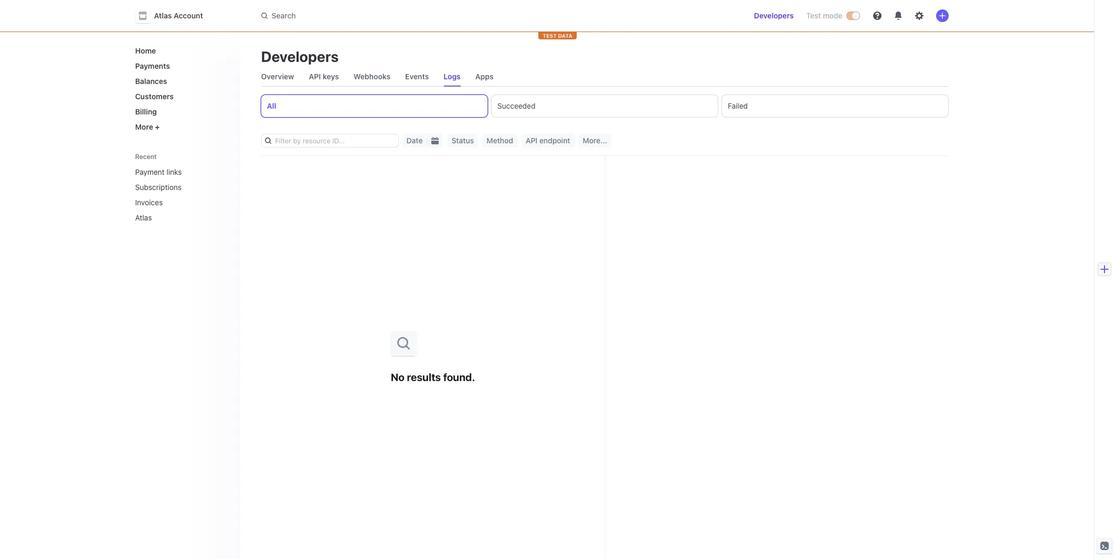 Task type: locate. For each thing, give the bounding box(es) containing it.
developers
[[754, 11, 794, 20], [261, 48, 339, 65]]

status tab list
[[261, 95, 949, 117]]

0 horizontal spatial api
[[309, 72, 321, 81]]

developers up overview on the top left of the page
[[261, 48, 339, 65]]

logs
[[444, 72, 461, 81]]

api left endpoint
[[526, 136, 538, 145]]

0 vertical spatial developers
[[754, 11, 794, 20]]

test
[[543, 33, 557, 39]]

overview link
[[257, 69, 298, 84]]

logs link
[[440, 69, 465, 84]]

failed button
[[722, 95, 949, 117]]

recent navigation links element
[[125, 148, 240, 226]]

home link
[[131, 42, 232, 59]]

invoices link
[[131, 194, 217, 211]]

more
[[135, 122, 153, 131]]

no
[[391, 371, 405, 383]]

+
[[155, 122, 160, 131]]

1 horizontal spatial atlas
[[154, 11, 172, 20]]

Resource ID search field
[[271, 134, 398, 147]]

webhooks link
[[349, 69, 395, 84]]

tab list containing overview
[[257, 67, 949, 87]]

Search text field
[[255, 6, 551, 25]]

balances link
[[131, 72, 232, 90]]

api inside api endpoint button
[[526, 136, 538, 145]]

api for api keys
[[309, 72, 321, 81]]

payment
[[135, 167, 165, 176]]

1 horizontal spatial api
[[526, 136, 538, 145]]

atlas inside atlas link
[[135, 213, 152, 222]]

atlas left account
[[154, 11, 172, 20]]

settings image
[[915, 12, 924, 20]]

api left keys
[[309, 72, 321, 81]]

atlas down the invoices
[[135, 213, 152, 222]]

0 horizontal spatial atlas
[[135, 213, 152, 222]]

search
[[272, 11, 296, 20]]

succeeded
[[498, 101, 536, 110]]

apps
[[475, 72, 494, 81]]

help image
[[873, 12, 882, 20]]

more... button
[[579, 134, 612, 147]]

results
[[407, 371, 441, 383]]

0 vertical spatial atlas
[[154, 11, 172, 20]]

payments link
[[131, 57, 232, 75]]

api
[[309, 72, 321, 81], [526, 136, 538, 145]]

0 vertical spatial api
[[309, 72, 321, 81]]

billing link
[[131, 103, 232, 120]]

atlas for atlas account
[[154, 11, 172, 20]]

keys
[[323, 72, 339, 81]]

status button
[[447, 134, 478, 147]]

atlas inside atlas account button
[[154, 11, 172, 20]]

test data
[[543, 33, 573, 39]]

recent
[[135, 153, 157, 161]]

all
[[267, 101, 276, 110]]

date
[[407, 136, 423, 145]]

developers link
[[750, 7, 798, 24]]

atlas account
[[154, 11, 203, 20]]

1 vertical spatial atlas
[[135, 213, 152, 222]]

0 horizontal spatial developers
[[261, 48, 339, 65]]

developers left test
[[754, 11, 794, 20]]

method
[[487, 136, 513, 145]]

1 vertical spatial api
[[526, 136, 538, 145]]

test mode
[[807, 11, 843, 20]]

tab list
[[257, 67, 949, 87]]

overview
[[261, 72, 294, 81]]

api inside api keys link
[[309, 72, 321, 81]]

data
[[558, 33, 573, 39]]

endpoint
[[540, 136, 570, 145]]

atlas
[[154, 11, 172, 20], [135, 213, 152, 222]]

api keys
[[309, 72, 339, 81]]

payments
[[135, 61, 170, 70]]

atlas account button
[[135, 8, 214, 23]]

home
[[135, 46, 156, 55]]



Task type: vqa. For each thing, say whether or not it's contained in the screenshot.
Date button
yes



Task type: describe. For each thing, give the bounding box(es) containing it.
customers
[[135, 92, 174, 101]]

more +
[[135, 122, 160, 131]]

atlas for atlas
[[135, 213, 152, 222]]

all button
[[261, 95, 488, 117]]

invoices
[[135, 198, 163, 207]]

payment links
[[135, 167, 182, 176]]

date button
[[402, 134, 427, 147]]

events
[[405, 72, 429, 81]]

api endpoint
[[526, 136, 570, 145]]

more...
[[583, 136, 607, 145]]

billing
[[135, 107, 157, 116]]

api for api endpoint
[[526, 136, 538, 145]]

test
[[807, 11, 821, 20]]

links
[[167, 167, 182, 176]]

core navigation links element
[[131, 42, 232, 135]]

subscriptions
[[135, 183, 182, 192]]

apps link
[[471, 69, 498, 84]]

atlas link
[[131, 209, 217, 226]]

events link
[[401, 69, 433, 84]]

customers link
[[131, 88, 232, 105]]

succeeded button
[[492, 95, 718, 117]]

method button
[[483, 134, 517, 147]]

no results found.
[[391, 371, 475, 383]]

found.
[[443, 371, 475, 383]]

status
[[452, 136, 474, 145]]

api keys link
[[305, 69, 343, 84]]

balances
[[135, 77, 167, 86]]

1 horizontal spatial developers
[[754, 11, 794, 20]]

Search search field
[[255, 6, 551, 25]]

api endpoint button
[[522, 134, 575, 147]]

webhooks
[[354, 72, 391, 81]]

subscriptions link
[[131, 178, 217, 196]]

account
[[174, 11, 203, 20]]

1 vertical spatial developers
[[261, 48, 339, 65]]

recent element
[[125, 163, 240, 226]]

mode
[[823, 11, 843, 20]]

payment links link
[[131, 163, 217, 181]]

failed
[[728, 101, 748, 110]]



